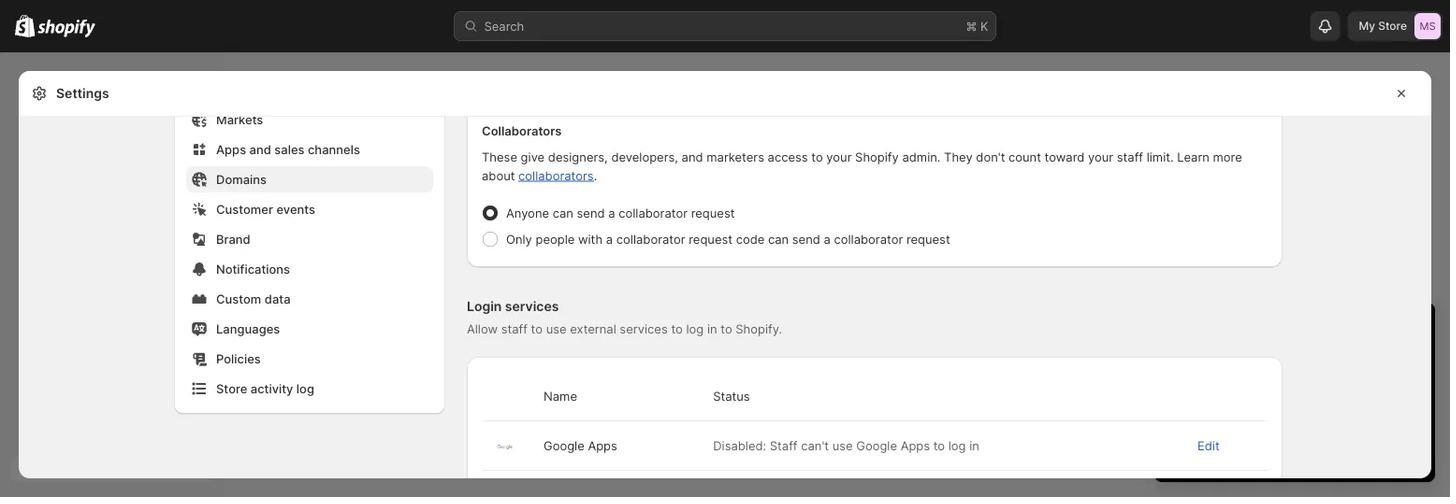 Task type: vqa. For each thing, say whether or not it's contained in the screenshot.
the topmost in
yes



Task type: locate. For each thing, give the bounding box(es) containing it.
3
[[1214, 372, 1222, 387]]

plan down bonus
[[1310, 444, 1333, 458]]

0 vertical spatial plan
[[1269, 354, 1293, 368]]

services
[[505, 299, 559, 315], [620, 322, 668, 336]]

and
[[249, 142, 271, 157], [682, 150, 703, 164], [1297, 354, 1318, 368], [1259, 410, 1280, 424]]

your right pick
[[1283, 444, 1307, 458]]

your
[[827, 150, 852, 164], [1088, 150, 1114, 164], [1386, 391, 1412, 406], [1283, 444, 1307, 458]]

bonus
[[1309, 410, 1345, 424]]

2 vertical spatial log
[[949, 439, 966, 453]]

and left the add
[[1259, 410, 1280, 424]]

1 horizontal spatial send
[[792, 232, 821, 247]]

use
[[546, 322, 567, 336], [832, 439, 853, 453]]

services right login
[[505, 299, 559, 315]]

$50
[[1188, 391, 1211, 406]]

send up with on the top left
[[577, 206, 605, 220]]

0 vertical spatial use
[[546, 322, 567, 336]]

request left code
[[689, 232, 733, 247]]

send
[[577, 206, 605, 220], [792, 232, 821, 247]]

anyone
[[506, 206, 549, 220]]

2 horizontal spatial apps
[[901, 439, 930, 453]]

anyone can send a collaborator request
[[506, 206, 735, 220]]

store right my
[[1379, 19, 1407, 33]]

0 vertical spatial in
[[707, 322, 717, 336]]

0 vertical spatial staff
[[1117, 150, 1144, 164]]

1 vertical spatial services
[[620, 322, 668, 336]]

0 vertical spatial log
[[686, 322, 704, 336]]

notifications
[[216, 262, 290, 277]]

store
[[1379, 19, 1407, 33], [216, 382, 247, 396]]

store down $50 app store credit
[[1226, 410, 1256, 424]]

1 horizontal spatial in
[[970, 439, 980, 453]]

count
[[1009, 150, 1041, 164]]

k
[[981, 19, 989, 33]]

request down admin.
[[907, 232, 950, 247]]

staff inside these give designers, developers, and marketers access to your shopify admin. they don't count toward your staff limit. learn more about
[[1117, 150, 1144, 164]]

collaborator down anyone can send a collaborator request
[[616, 232, 685, 247]]

use right can't
[[832, 439, 853, 453]]

0 horizontal spatial in
[[707, 322, 717, 336]]

for
[[1272, 372, 1288, 387]]

use inside login services allow staff to use external services to log in to shopify.
[[546, 322, 567, 336]]

0 vertical spatial services
[[505, 299, 559, 315]]

customer events
[[216, 202, 315, 217]]

1 vertical spatial store
[[1226, 410, 1256, 424]]

customize
[[1324, 391, 1383, 406]]

my store image
[[1415, 13, 1441, 39]]

0 horizontal spatial send
[[577, 206, 605, 220]]

google right can't
[[856, 439, 897, 453]]

log
[[686, 322, 704, 336], [296, 382, 314, 396], [949, 439, 966, 453]]

to inside to customize your online store and add bonus features
[[1309, 391, 1321, 406]]

1 vertical spatial send
[[792, 232, 821, 247]]

events
[[276, 202, 315, 217]]

staff
[[1117, 150, 1144, 164], [501, 322, 528, 336]]

request for with
[[689, 232, 733, 247]]

0 vertical spatial can
[[553, 206, 574, 220]]

edit button
[[1198, 439, 1220, 453]]

can up people
[[553, 206, 574, 220]]

staff right allow at left bottom
[[501, 322, 528, 336]]

0 horizontal spatial google
[[544, 439, 585, 453]]

months
[[1226, 372, 1269, 387]]

request
[[691, 206, 735, 220], [689, 232, 733, 247], [907, 232, 950, 247]]

0 vertical spatial store
[[1379, 19, 1407, 33]]

name
[[544, 389, 577, 404]]

1 vertical spatial log
[[296, 382, 314, 396]]

1 vertical spatial in
[[970, 439, 980, 453]]

plan
[[1269, 354, 1293, 368], [1310, 444, 1333, 458]]

0 horizontal spatial log
[[296, 382, 314, 396]]

google down name
[[544, 439, 585, 453]]

1 horizontal spatial shopify image
[[38, 19, 96, 38]]

staff left limit. on the right top of the page
[[1117, 150, 1144, 164]]

store down months
[[1240, 391, 1269, 406]]

2 horizontal spatial log
[[949, 439, 966, 453]]

1 vertical spatial can
[[768, 232, 789, 247]]

custom data link
[[186, 286, 433, 313]]

1 horizontal spatial staff
[[1117, 150, 1144, 164]]

0 horizontal spatial staff
[[501, 322, 528, 336]]

store
[[1240, 391, 1269, 406], [1226, 410, 1256, 424]]

and left marketers
[[682, 150, 703, 164]]

search
[[484, 19, 524, 33]]

1 horizontal spatial can
[[768, 232, 789, 247]]

can right code
[[768, 232, 789, 247]]

settings dialog
[[19, 0, 1432, 487]]

your up features
[[1386, 391, 1412, 406]]

these give designers, developers, and marketers access to your shopify admin. they don't count toward your staff limit. learn more about
[[482, 150, 1242, 183]]

don't
[[976, 150, 1005, 164]]

1 horizontal spatial use
[[832, 439, 853, 453]]

0 horizontal spatial store
[[216, 382, 247, 396]]

policies link
[[186, 346, 433, 372]]

get:
[[1322, 354, 1344, 368]]

0 horizontal spatial shopify image
[[15, 15, 35, 37]]

1 vertical spatial use
[[832, 439, 853, 453]]

in
[[707, 322, 717, 336], [970, 439, 980, 453]]

1 vertical spatial plan
[[1310, 444, 1333, 458]]

can
[[553, 206, 574, 220], [768, 232, 789, 247]]

collaborator down the developers,
[[619, 206, 688, 220]]

0 horizontal spatial can
[[553, 206, 574, 220]]

to
[[812, 150, 823, 164], [531, 322, 543, 336], [671, 322, 683, 336], [721, 322, 732, 336], [1216, 354, 1227, 368], [1309, 391, 1321, 406], [934, 439, 945, 453]]

apps
[[216, 142, 246, 157], [588, 439, 617, 453], [901, 439, 930, 453]]

external
[[570, 322, 616, 336]]

0 horizontal spatial use
[[546, 322, 567, 336]]

apps and sales channels link
[[186, 137, 433, 163]]

dialog
[[1439, 71, 1450, 498]]

3 days left in your trial element
[[1155, 352, 1435, 483]]

send right code
[[792, 232, 821, 247]]

1 horizontal spatial log
[[686, 322, 704, 336]]

shopify image
[[15, 15, 35, 37], [38, 19, 96, 38]]

domains
[[216, 172, 267, 187]]

1 horizontal spatial plan
[[1310, 444, 1333, 458]]

1 vertical spatial staff
[[501, 322, 528, 336]]

collaborator for with
[[616, 232, 685, 247]]

a
[[608, 206, 615, 220], [606, 232, 613, 247], [824, 232, 831, 247], [1231, 354, 1238, 368]]

request up only people with a collaborator request code can send a collaborator request
[[691, 206, 735, 220]]

languages link
[[186, 316, 433, 342]]

and inside these give designers, developers, and marketers access to your shopify admin. they don't count toward your staff limit. learn more about
[[682, 150, 703, 164]]

your inside to customize your online store and add bonus features
[[1386, 391, 1412, 406]]

and inside to customize your online store and add bonus features
[[1259, 410, 1280, 424]]

⌘
[[966, 19, 977, 33]]

store down policies on the left bottom of the page
[[216, 382, 247, 396]]

a down the developers,
[[608, 206, 615, 220]]

services right external
[[620, 322, 668, 336]]

1 google from the left
[[544, 439, 585, 453]]

use left external
[[546, 322, 567, 336]]

1 horizontal spatial google
[[856, 439, 897, 453]]

0 horizontal spatial plan
[[1269, 354, 1293, 368]]

about
[[482, 168, 515, 183]]

online
[[1188, 410, 1223, 424]]

your right toward
[[1088, 150, 1114, 164]]

0 vertical spatial store
[[1240, 391, 1269, 406]]

1 vertical spatial store
[[216, 382, 247, 396]]

only people with a collaborator request code can send a collaborator request
[[506, 232, 950, 247]]

⌘ k
[[966, 19, 989, 33]]

people
[[536, 232, 575, 247]]

plan up for
[[1269, 354, 1293, 368]]



Task type: describe. For each thing, give the bounding box(es) containing it.
store inside settings dialog
[[216, 382, 247, 396]]

with
[[578, 232, 603, 247]]

store activity log link
[[186, 376, 433, 402]]

first
[[1188, 372, 1211, 387]]

they
[[944, 150, 973, 164]]

limit.
[[1147, 150, 1174, 164]]

plan inside pick your plan link
[[1310, 444, 1333, 458]]

designers,
[[548, 150, 608, 164]]

allow
[[467, 322, 498, 336]]

google apps
[[544, 439, 617, 453]]

my store
[[1359, 19, 1407, 33]]

more
[[1213, 150, 1242, 164]]

domains link
[[186, 167, 433, 193]]

pick
[[1257, 444, 1280, 458]]

and left the sales
[[249, 142, 271, 157]]

my
[[1359, 19, 1376, 33]]

sales
[[274, 142, 305, 157]]

$1/month
[[1291, 372, 1346, 387]]

collaborator for send
[[619, 206, 688, 220]]

switch to a paid plan and get:
[[1173, 354, 1344, 368]]

login services allow staff to use external services to log in to shopify.
[[467, 299, 782, 336]]

access
[[768, 150, 808, 164]]

customer events link
[[186, 197, 433, 223]]

policies
[[216, 352, 261, 366]]

shopify.
[[736, 322, 782, 336]]

0 horizontal spatial apps
[[216, 142, 246, 157]]

2 google from the left
[[856, 439, 897, 453]]

disabled: staff can't use google apps to log in
[[713, 439, 980, 453]]

and up $1/month
[[1297, 354, 1318, 368]]

pick your plan
[[1257, 444, 1333, 458]]

languages
[[216, 322, 280, 336]]

.
[[594, 168, 597, 183]]

custom
[[216, 292, 261, 306]]

data
[[265, 292, 291, 306]]

$50 app store credit link
[[1188, 391, 1306, 406]]

markets
[[216, 112, 263, 127]]

apps and sales channels
[[216, 142, 360, 157]]

add
[[1284, 410, 1306, 424]]

a right with on the top left
[[606, 232, 613, 247]]

code
[[736, 232, 765, 247]]

admin.
[[902, 150, 941, 164]]

activity
[[251, 382, 293, 396]]

can't
[[801, 439, 829, 453]]

store activity log
[[216, 382, 314, 396]]

custom data
[[216, 292, 291, 306]]

notifications link
[[186, 256, 433, 283]]

$50 app store credit
[[1188, 391, 1306, 406]]

collaborator down these give designers, developers, and marketers access to your shopify admin. they don't count toward your staff limit. learn more about
[[834, 232, 903, 247]]

disabled:
[[713, 439, 767, 453]]

brand link
[[186, 226, 433, 253]]

to inside these give designers, developers, and marketers access to your shopify admin. they don't count toward your staff limit. learn more about
[[812, 150, 823, 164]]

markets link
[[186, 107, 433, 133]]

switch
[[1173, 354, 1212, 368]]

pick your plan link
[[1173, 438, 1417, 464]]

request for send
[[691, 206, 735, 220]]

collaborators
[[518, 168, 594, 183]]

shopify
[[855, 150, 899, 164]]

learn
[[1177, 150, 1210, 164]]

toward
[[1045, 150, 1085, 164]]

features
[[1348, 410, 1395, 424]]

credit
[[1272, 391, 1306, 406]]

staff inside login services allow staff to use external services to log in to shopify.
[[501, 322, 528, 336]]

status
[[713, 389, 750, 404]]

0 horizontal spatial services
[[505, 299, 559, 315]]

log inside store activity log link
[[296, 382, 314, 396]]

app
[[1215, 391, 1236, 406]]

1 horizontal spatial services
[[620, 322, 668, 336]]

paid
[[1241, 354, 1266, 368]]

staff
[[770, 439, 798, 453]]

brand
[[216, 232, 251, 247]]

these
[[482, 150, 517, 164]]

0 vertical spatial send
[[577, 206, 605, 220]]

collaborators .
[[518, 168, 597, 183]]

log inside login services allow staff to use external services to log in to shopify.
[[686, 322, 704, 336]]

1 horizontal spatial apps
[[588, 439, 617, 453]]

collaborators
[[482, 124, 562, 138]]

edit
[[1198, 439, 1220, 453]]

channels
[[308, 142, 360, 157]]

enabled: staff can use google apps to log in image
[[497, 445, 514, 451]]

only
[[506, 232, 532, 247]]

give
[[521, 150, 545, 164]]

your left shopify
[[827, 150, 852, 164]]

1 horizontal spatial store
[[1379, 19, 1407, 33]]

a left "paid"
[[1231, 354, 1238, 368]]

in inside login services allow staff to use external services to log in to shopify.
[[707, 322, 717, 336]]

login
[[467, 299, 502, 315]]

marketers
[[707, 150, 764, 164]]

collaborators link
[[518, 168, 594, 183]]

a right code
[[824, 232, 831, 247]]

settings
[[56, 86, 109, 102]]

customer
[[216, 202, 273, 217]]

first 3 months for $1/month
[[1188, 372, 1346, 387]]

developers,
[[611, 150, 678, 164]]

to customize your online store and add bonus features
[[1188, 391, 1412, 424]]

store inside to customize your online store and add bonus features
[[1226, 410, 1256, 424]]



